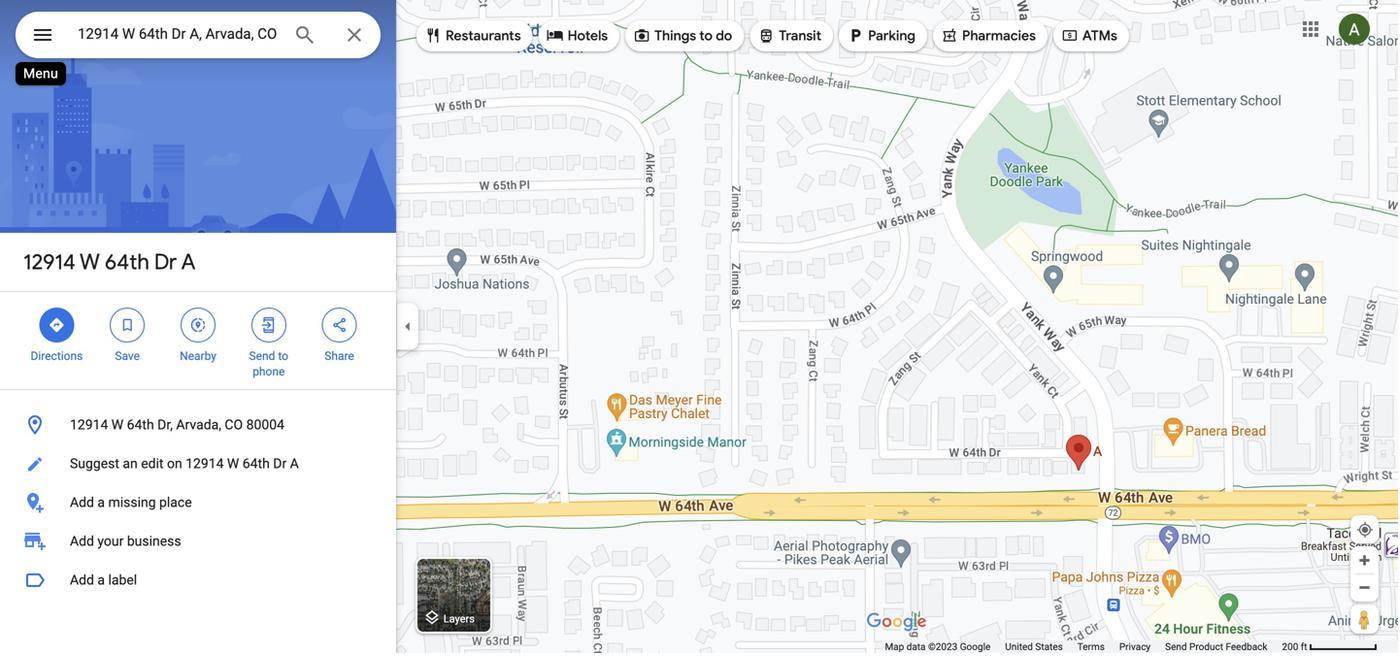 Task type: vqa. For each thing, say whether or not it's contained in the screenshot.
'1475 President St Building'
no



Task type: locate. For each thing, give the bounding box(es) containing it.
12914 inside 'button'
[[70, 417, 108, 433]]

dr inside button
[[273, 456, 287, 472]]

2 vertical spatial 64th
[[243, 456, 270, 472]]

1 vertical spatial w
[[111, 417, 124, 433]]

0 horizontal spatial a
[[181, 249, 196, 276]]

64th up 
[[105, 249, 149, 276]]

to
[[700, 27, 713, 45], [278, 350, 289, 363]]

2 a from the top
[[98, 573, 105, 589]]

12914 right 'on'
[[186, 456, 224, 472]]

parking
[[868, 27, 916, 45]]

terms
[[1078, 642, 1105, 653]]

missing
[[108, 495, 156, 511]]

None field
[[78, 22, 278, 46]]

send product feedback
[[1166, 642, 1268, 653]]

12914 W 64th Dr A, Arvada, CO 80004 field
[[16, 12, 381, 58]]

suggest
[[70, 456, 119, 472]]

send
[[249, 350, 275, 363], [1166, 642, 1188, 653]]

0 vertical spatial a
[[98, 495, 105, 511]]

feedback
[[1226, 642, 1268, 653]]

privacy button
[[1120, 641, 1151, 654]]

2 horizontal spatial w
[[227, 456, 239, 472]]

privacy
[[1120, 642, 1151, 653]]


[[847, 25, 865, 46]]

1 horizontal spatial send
[[1166, 642, 1188, 653]]

layers
[[444, 613, 475, 625]]

to inside  things to do
[[700, 27, 713, 45]]

64th inside 'button'
[[127, 417, 154, 433]]

do
[[716, 27, 733, 45]]

1 a from the top
[[98, 495, 105, 511]]

zoom in image
[[1358, 554, 1373, 568]]

map data ©2023 google
[[885, 642, 991, 653]]

1 vertical spatial add
[[70, 534, 94, 550]]

directions
[[31, 350, 83, 363]]

12914 up suggest in the left bottom of the page
[[70, 417, 108, 433]]

add a missing place button
[[0, 484, 396, 523]]

0 vertical spatial 64th
[[105, 249, 149, 276]]

1 vertical spatial 12914
[[70, 417, 108, 433]]

0 vertical spatial dr
[[154, 249, 177, 276]]

1 vertical spatial send
[[1166, 642, 1188, 653]]

dr
[[154, 249, 177, 276], [273, 456, 287, 472]]

0 vertical spatial a
[[181, 249, 196, 276]]

send left 'product'
[[1166, 642, 1188, 653]]


[[941, 25, 959, 46]]

label
[[108, 573, 137, 589]]

1 add from the top
[[70, 495, 94, 511]]

12914
[[23, 249, 76, 276], [70, 417, 108, 433], [186, 456, 224, 472]]


[[119, 315, 136, 336]]

save
[[115, 350, 140, 363]]

add your business link
[[0, 523, 396, 561]]

 atms
[[1062, 25, 1118, 46]]

data
[[907, 642, 926, 653]]

1 horizontal spatial w
[[111, 417, 124, 433]]

dr down 80004
[[273, 456, 287, 472]]

1 vertical spatial dr
[[273, 456, 287, 472]]

nearby
[[180, 350, 217, 363]]

united states
[[1006, 642, 1063, 653]]

send for send to phone
[[249, 350, 275, 363]]

w inside button
[[227, 456, 239, 472]]

suggest an edit on 12914 w 64th dr a button
[[0, 445, 396, 484]]

footer containing map data ©2023 google
[[885, 641, 1283, 654]]

add left label
[[70, 573, 94, 589]]

0 vertical spatial to
[[700, 27, 713, 45]]

a left missing
[[98, 495, 105, 511]]

12914 w 64th dr, arvada, co 80004
[[70, 417, 285, 433]]

1 horizontal spatial dr
[[273, 456, 287, 472]]

send inside the send to phone
[[249, 350, 275, 363]]

w for dr,
[[111, 417, 124, 433]]

to left the do
[[700, 27, 713, 45]]

suggest an edit on 12914 w 64th dr a
[[70, 456, 299, 472]]

footer
[[885, 641, 1283, 654]]

add for add a missing place
[[70, 495, 94, 511]]

0 vertical spatial add
[[70, 495, 94, 511]]

0 horizontal spatial to
[[278, 350, 289, 363]]

a
[[98, 495, 105, 511], [98, 573, 105, 589]]

1 vertical spatial a
[[98, 573, 105, 589]]

1 horizontal spatial to
[[700, 27, 713, 45]]

80004
[[246, 417, 285, 433]]

12914 inside button
[[186, 456, 224, 472]]

your
[[98, 534, 124, 550]]

2 add from the top
[[70, 534, 94, 550]]

12914 up 
[[23, 249, 76, 276]]

©2023
[[929, 642, 958, 653]]

send to phone
[[249, 350, 289, 379]]

to up phone
[[278, 350, 289, 363]]

 search field
[[16, 12, 381, 62]]

12914 for 12914 w 64th dr a
[[23, 249, 76, 276]]

1 vertical spatial to
[[278, 350, 289, 363]]

w
[[80, 249, 100, 276], [111, 417, 124, 433], [227, 456, 239, 472]]

2 vertical spatial 12914
[[186, 456, 224, 472]]

1 horizontal spatial a
[[290, 456, 299, 472]]

arvada,
[[176, 417, 221, 433]]

show your location image
[[1357, 522, 1374, 539]]


[[1062, 25, 1079, 46]]

add left your
[[70, 534, 94, 550]]

things
[[655, 27, 697, 45]]

3 add from the top
[[70, 573, 94, 589]]

64th
[[105, 249, 149, 276], [127, 417, 154, 433], [243, 456, 270, 472]]

12914 w 64th dr a main content
[[0, 0, 396, 654]]

send up phone
[[249, 350, 275, 363]]

google maps element
[[0, 0, 1399, 654]]

business
[[127, 534, 181, 550]]

send inside button
[[1166, 642, 1188, 653]]

dr,
[[157, 417, 173, 433]]

add down suggest in the left bottom of the page
[[70, 495, 94, 511]]

0 vertical spatial send
[[249, 350, 275, 363]]

200 ft button
[[1283, 642, 1378, 653]]

dr up actions for 12914 w 64th dr a region
[[154, 249, 177, 276]]

2 vertical spatial add
[[70, 573, 94, 589]]

1 vertical spatial 64th
[[127, 417, 154, 433]]

64th left dr, at the left bottom of the page
[[127, 417, 154, 433]]

2 vertical spatial w
[[227, 456, 239, 472]]

64th down 80004
[[243, 456, 270, 472]]

a left label
[[98, 573, 105, 589]]

google account: angela cha  
(angela.cha@adept.ai) image
[[1340, 14, 1371, 45]]

1 vertical spatial a
[[290, 456, 299, 472]]

footer inside google maps element
[[885, 641, 1283, 654]]

0 horizontal spatial w
[[80, 249, 100, 276]]

a
[[181, 249, 196, 276], [290, 456, 299, 472]]

0 vertical spatial 12914
[[23, 249, 76, 276]]

w inside 'button'
[[111, 417, 124, 433]]

0 horizontal spatial send
[[249, 350, 275, 363]]


[[424, 25, 442, 46]]


[[633, 25, 651, 46]]

share
[[325, 350, 354, 363]]

add
[[70, 495, 94, 511], [70, 534, 94, 550], [70, 573, 94, 589]]

restaurants
[[446, 27, 521, 45]]

 transit
[[758, 25, 822, 46]]

0 vertical spatial w
[[80, 249, 100, 276]]

add a missing place
[[70, 495, 192, 511]]



Task type: describe. For each thing, give the bounding box(es) containing it.
phone
[[253, 365, 285, 379]]

64th for dr,
[[127, 417, 154, 433]]

co
[[225, 417, 243, 433]]

transit
[[779, 27, 822, 45]]

w for dr
[[80, 249, 100, 276]]

google
[[960, 642, 991, 653]]

200
[[1283, 642, 1299, 653]]

add a label button
[[0, 561, 396, 600]]


[[758, 25, 775, 46]]

 pharmacies
[[941, 25, 1036, 46]]

hotels
[[568, 27, 608, 45]]

an
[[123, 456, 138, 472]]

collapse side panel image
[[397, 316, 419, 338]]

a inside button
[[290, 456, 299, 472]]

pharmacies
[[963, 27, 1036, 45]]

a for missing
[[98, 495, 105, 511]]

united states button
[[1006, 641, 1063, 654]]

actions for 12914 w 64th dr a region
[[0, 292, 396, 390]]

edit
[[141, 456, 164, 472]]

add your business
[[70, 534, 181, 550]]

send product feedback button
[[1166, 641, 1268, 654]]


[[331, 315, 348, 336]]

to inside the send to phone
[[278, 350, 289, 363]]


[[547, 25, 564, 46]]

 button
[[16, 12, 70, 62]]

64th inside button
[[243, 456, 270, 472]]

show street view coverage image
[[1351, 605, 1379, 634]]

12914 w 64th dr, arvada, co 80004 button
[[0, 406, 396, 445]]

terms button
[[1078, 641, 1105, 654]]

12914 w 64th dr a
[[23, 249, 196, 276]]

united
[[1006, 642, 1033, 653]]

on
[[167, 456, 182, 472]]


[[48, 315, 65, 336]]


[[189, 315, 207, 336]]

a for label
[[98, 573, 105, 589]]

place
[[159, 495, 192, 511]]

200 ft
[[1283, 642, 1308, 653]]

 hotels
[[547, 25, 608, 46]]

0 horizontal spatial dr
[[154, 249, 177, 276]]

ft
[[1301, 642, 1308, 653]]

product
[[1190, 642, 1224, 653]]

map
[[885, 642, 905, 653]]

none field inside 12914 w 64th dr a, arvada, co 80004 field
[[78, 22, 278, 46]]


[[260, 315, 278, 336]]

12914 for 12914 w 64th dr, arvada, co 80004
[[70, 417, 108, 433]]

atms
[[1083, 27, 1118, 45]]

states
[[1036, 642, 1063, 653]]

add for add your business
[[70, 534, 94, 550]]

send for send product feedback
[[1166, 642, 1188, 653]]

add a label
[[70, 573, 137, 589]]

add for add a label
[[70, 573, 94, 589]]

 restaurants
[[424, 25, 521, 46]]

zoom out image
[[1358, 581, 1373, 595]]

 parking
[[847, 25, 916, 46]]

 things to do
[[633, 25, 733, 46]]


[[31, 21, 54, 49]]

64th for dr
[[105, 249, 149, 276]]



